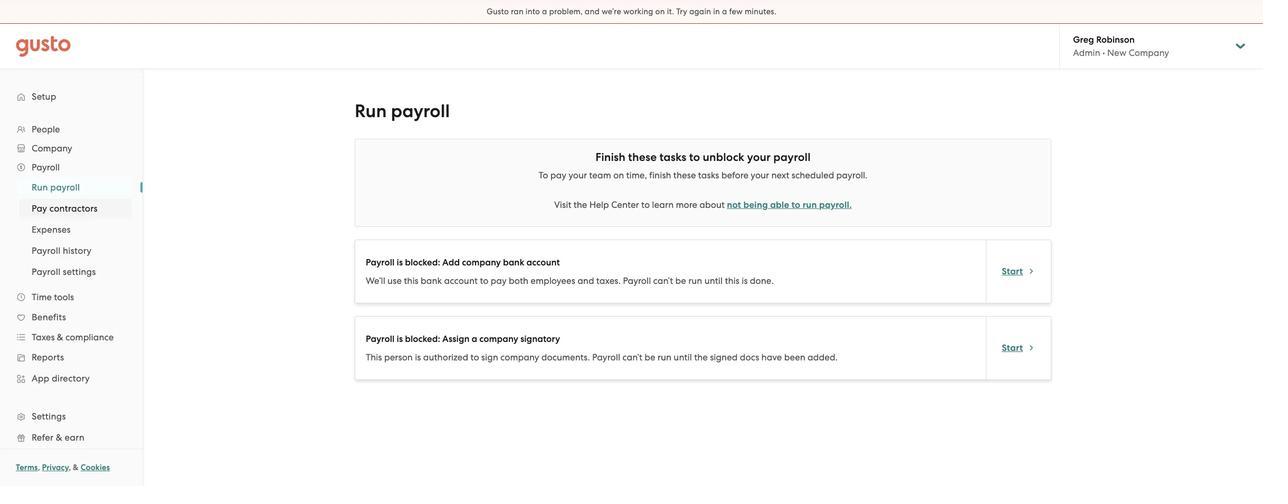 Task type: describe. For each thing, give the bounding box(es) containing it.
signed
[[710, 352, 738, 363]]

next
[[772, 170, 789, 181]]

being
[[744, 200, 768, 211]]

robinson
[[1096, 34, 1135, 45]]

payroll for payroll history
[[32, 245, 61, 256]]

docs
[[740, 352, 759, 363]]

history
[[63, 245, 92, 256]]

unblock
[[703, 150, 745, 164]]

1 vertical spatial be
[[645, 352, 656, 363]]

team
[[589, 170, 611, 181]]

it.
[[667, 7, 674, 16]]

gusto navigation element
[[0, 69, 143, 486]]

we're
[[602, 7, 621, 16]]

0 vertical spatial on
[[655, 7, 665, 16]]

been
[[784, 352, 806, 363]]

ran
[[511, 7, 524, 16]]

1 vertical spatial company
[[480, 334, 518, 345]]

setup link
[[11, 87, 132, 106]]

taxes & compliance button
[[11, 328, 132, 347]]

payroll for payroll
[[32, 162, 60, 173]]

payroll history
[[32, 245, 92, 256]]

problem,
[[549, 7, 583, 16]]

2 this from the left
[[725, 276, 740, 286]]

before
[[722, 170, 749, 181]]

to left sign
[[471, 352, 479, 363]]

run inside gusto navigation element
[[32, 182, 48, 193]]

people
[[32, 124, 60, 135]]

benefits link
[[11, 308, 132, 327]]

documents.
[[542, 352, 590, 363]]

1 horizontal spatial bank
[[503, 257, 524, 268]]

authorized
[[423, 352, 468, 363]]

0 horizontal spatial run
[[658, 352, 672, 363]]

person
[[384, 352, 413, 363]]

settings
[[32, 411, 66, 422]]

new
[[1107, 48, 1127, 58]]

settings
[[63, 267, 96, 277]]

list containing people
[[0, 120, 143, 486]]

1 this from the left
[[404, 276, 419, 286]]

is left done.
[[742, 276, 748, 286]]

is up "use"
[[397, 257, 403, 268]]

1 horizontal spatial until
[[705, 276, 723, 286]]

start link for payroll is blocked: assign a company signatory
[[1002, 342, 1036, 354]]

run payroll link
[[19, 178, 132, 197]]

visit
[[554, 200, 571, 210]]

in
[[713, 7, 720, 16]]

visit the help center to learn more about not being able to run payroll.
[[554, 200, 852, 211]]

again
[[689, 7, 711, 16]]

about
[[700, 200, 725, 210]]

1 vertical spatial the
[[694, 352, 708, 363]]

payroll. for run
[[819, 200, 852, 211]]

0 vertical spatial tasks
[[660, 150, 687, 164]]

payroll is blocked: add company bank account
[[366, 257, 560, 268]]

working
[[623, 7, 653, 16]]

the inside visit the help center to learn more about not being able to run payroll.
[[574, 200, 587, 210]]

assign
[[442, 334, 470, 345]]

few
[[729, 7, 743, 16]]

1 vertical spatial account
[[444, 276, 478, 286]]

have
[[762, 352, 782, 363]]

compliance
[[66, 332, 114, 343]]

to up 'to pay your team on time, finish these tasks before your next scheduled payroll.'
[[689, 150, 700, 164]]

into
[[526, 7, 540, 16]]

0 horizontal spatial until
[[674, 352, 692, 363]]

greg robinson admin • new company
[[1073, 34, 1169, 58]]

done.
[[750, 276, 774, 286]]

gusto ran into a problem, and we're working on it. try again in a few minutes.
[[487, 7, 777, 16]]

time tools button
[[11, 288, 132, 307]]

1 vertical spatial tasks
[[698, 170, 719, 181]]

& for earn
[[56, 432, 62, 443]]

start for account
[[1002, 266, 1023, 277]]

to
[[539, 170, 548, 181]]

minutes.
[[745, 7, 777, 16]]

start link for payroll is blocked: add company bank account
[[1002, 265, 1036, 278]]

admin
[[1073, 48, 1100, 58]]

1 , from the left
[[38, 463, 40, 472]]

cookies
[[81, 463, 110, 472]]

payroll settings link
[[19, 262, 132, 281]]

1 vertical spatial pay
[[491, 276, 507, 286]]

add
[[442, 257, 460, 268]]

2 horizontal spatial run
[[803, 200, 817, 211]]

start for signatory
[[1002, 342, 1023, 353]]

taxes & compliance
[[32, 332, 114, 343]]

0 vertical spatial run payroll
[[355, 100, 450, 122]]

0 vertical spatial account
[[527, 257, 560, 268]]

able
[[770, 200, 789, 211]]

0 vertical spatial company
[[462, 257, 501, 268]]

both
[[509, 276, 528, 286]]

0 vertical spatial and
[[585, 7, 600, 16]]

gusto
[[487, 7, 509, 16]]

taxes.
[[596, 276, 621, 286]]

payroll inside run payroll link
[[50, 182, 80, 193]]

1 horizontal spatial can't
[[653, 276, 673, 286]]

payroll right taxes.
[[623, 276, 651, 286]]

finish these tasks to unblock your payroll
[[596, 150, 811, 164]]

& for compliance
[[57, 332, 63, 343]]

payroll history link
[[19, 241, 132, 260]]

this
[[366, 352, 382, 363]]

payroll settings
[[32, 267, 96, 277]]

sign
[[481, 352, 498, 363]]

2 vertical spatial company
[[500, 352, 539, 363]]

your left team
[[569, 170, 587, 181]]

list containing run payroll
[[0, 177, 143, 282]]



Task type: vqa. For each thing, say whether or not it's contained in the screenshot.
this
yes



Task type: locate. For each thing, give the bounding box(es) containing it.
a right assign
[[472, 334, 477, 345]]

the right visit
[[574, 200, 587, 210]]

be
[[675, 276, 686, 286], [645, 352, 656, 363]]

your up before
[[747, 150, 771, 164]]

0 vertical spatial run
[[803, 200, 817, 211]]

a right in
[[722, 7, 727, 16]]

payroll.
[[837, 170, 868, 181], [819, 200, 852, 211]]

blocked: for add
[[405, 257, 440, 268]]

1 horizontal spatial account
[[527, 257, 560, 268]]

expenses link
[[19, 220, 132, 239]]

this person is authorized to sign company documents. payroll can't be run until the signed docs have been added.
[[366, 352, 838, 363]]

we'll use this bank account to pay both employees and taxes. payroll can't be run until this is done.
[[366, 276, 774, 286]]

, left cookies
[[69, 463, 71, 472]]

on left it.
[[655, 7, 665, 16]]

0 vertical spatial company
[[1129, 48, 1169, 58]]

1 blocked: from the top
[[405, 257, 440, 268]]

to right the able
[[792, 200, 801, 211]]

0 vertical spatial can't
[[653, 276, 673, 286]]

1 horizontal spatial the
[[694, 352, 708, 363]]

bank down payroll is blocked: add company bank account
[[421, 276, 442, 286]]

payroll for payroll is blocked: assign a company signatory
[[366, 334, 395, 345]]

1 vertical spatial and
[[578, 276, 594, 286]]

account down payroll is blocked: add company bank account
[[444, 276, 478, 286]]

run
[[355, 100, 387, 122], [32, 182, 48, 193]]

company button
[[11, 139, 132, 158]]

0 horizontal spatial run payroll
[[32, 182, 80, 193]]

1 start link from the top
[[1002, 265, 1036, 278]]

0 horizontal spatial these
[[628, 150, 657, 164]]

refer
[[32, 432, 54, 443]]

company down signatory
[[500, 352, 539, 363]]

earn
[[65, 432, 84, 443]]

try
[[676, 7, 687, 16]]

finish
[[596, 150, 626, 164]]

payroll for payroll is blocked: add company bank account
[[366, 257, 395, 268]]

blocked: for assign
[[405, 334, 440, 345]]

1 horizontal spatial be
[[675, 276, 686, 286]]

pay contractors link
[[19, 199, 132, 218]]

taxes
[[32, 332, 55, 343]]

payroll
[[32, 162, 60, 173], [32, 245, 61, 256], [366, 257, 395, 268], [32, 267, 61, 277], [623, 276, 651, 286], [366, 334, 395, 345], [592, 352, 620, 363]]

0 vertical spatial until
[[705, 276, 723, 286]]

tasks up the finish
[[660, 150, 687, 164]]

this
[[404, 276, 419, 286], [725, 276, 740, 286]]

setup
[[32, 91, 56, 102]]

1 horizontal spatial run payroll
[[355, 100, 450, 122]]

and left taxes.
[[578, 276, 594, 286]]

0 horizontal spatial can't
[[623, 352, 643, 363]]

payroll inside dropdown button
[[32, 162, 60, 173]]

tools
[[54, 292, 74, 302]]

2 vertical spatial run
[[658, 352, 672, 363]]

1 horizontal spatial payroll
[[391, 100, 450, 122]]

these up time,
[[628, 150, 657, 164]]

to
[[689, 150, 700, 164], [641, 200, 650, 210], [792, 200, 801, 211], [480, 276, 489, 286], [471, 352, 479, 363]]

1 horizontal spatial on
[[655, 7, 665, 16]]

2 horizontal spatial payroll
[[774, 150, 811, 164]]

1 horizontal spatial these
[[674, 170, 696, 181]]

1 horizontal spatial ,
[[69, 463, 71, 472]]

settings link
[[11, 407, 132, 426]]

the
[[574, 200, 587, 210], [694, 352, 708, 363]]

2 vertical spatial &
[[73, 463, 79, 472]]

run payroll inside list
[[32, 182, 80, 193]]

0 horizontal spatial this
[[404, 276, 419, 286]]

& right taxes
[[57, 332, 63, 343]]

2 blocked: from the top
[[405, 334, 440, 345]]

payroll. right scheduled
[[837, 170, 868, 181]]

0 vertical spatial blocked:
[[405, 257, 440, 268]]

0 horizontal spatial run
[[32, 182, 48, 193]]

company right new
[[1129, 48, 1169, 58]]

to pay your team on time, finish these tasks before your next scheduled payroll.
[[539, 170, 868, 181]]

2 start link from the top
[[1002, 342, 1036, 354]]

1 vertical spatial run payroll
[[32, 182, 80, 193]]

payroll right documents.
[[592, 352, 620, 363]]

home image
[[16, 36, 71, 57]]

app directory link
[[11, 369, 132, 388]]

0 vertical spatial these
[[628, 150, 657, 164]]

company inside the greg robinson admin • new company
[[1129, 48, 1169, 58]]

learn
[[652, 200, 674, 210]]

and left we're
[[585, 7, 600, 16]]

1 vertical spatial run
[[688, 276, 702, 286]]

1 vertical spatial on
[[613, 170, 624, 181]]

not being able to run payroll. link
[[727, 200, 852, 211]]

scheduled
[[792, 170, 834, 181]]

company
[[1129, 48, 1169, 58], [32, 143, 72, 154]]

can't
[[653, 276, 673, 286], [623, 352, 643, 363]]

contractors
[[49, 203, 98, 214]]

app
[[32, 373, 49, 384]]

until left signed
[[674, 352, 692, 363]]

,
[[38, 463, 40, 472], [69, 463, 71, 472]]

we'll
[[366, 276, 385, 286]]

to down payroll is blocked: add company bank account
[[480, 276, 489, 286]]

0 horizontal spatial pay
[[491, 276, 507, 286]]

is up person on the bottom
[[397, 334, 403, 345]]

1 horizontal spatial tasks
[[698, 170, 719, 181]]

payroll. down scheduled
[[819, 200, 852, 211]]

directory
[[52, 373, 90, 384]]

0 horizontal spatial company
[[32, 143, 72, 154]]

0 vertical spatial pay
[[550, 170, 566, 181]]

blocked:
[[405, 257, 440, 268], [405, 334, 440, 345]]

pay contractors
[[32, 203, 98, 214]]

blocked: up authorized
[[405, 334, 440, 345]]

2 list from the top
[[0, 177, 143, 282]]

1 horizontal spatial a
[[542, 7, 547, 16]]

benefits
[[32, 312, 66, 323]]

is right person on the bottom
[[415, 352, 421, 363]]

these right the finish
[[674, 170, 696, 181]]

0 vertical spatial start
[[1002, 266, 1023, 277]]

payroll up this at the bottom of the page
[[366, 334, 395, 345]]

refer & earn
[[32, 432, 84, 443]]

payroll down company "dropdown button"
[[32, 162, 60, 173]]

2 , from the left
[[69, 463, 71, 472]]

is
[[397, 257, 403, 268], [742, 276, 748, 286], [397, 334, 403, 345], [415, 352, 421, 363]]

1 vertical spatial payroll
[[774, 150, 811, 164]]

1 horizontal spatial company
[[1129, 48, 1169, 58]]

blocked: left add
[[405, 257, 440, 268]]

time,
[[626, 170, 647, 181]]

terms , privacy , & cookies
[[16, 463, 110, 472]]

reports link
[[11, 348, 132, 367]]

run
[[803, 200, 817, 211], [688, 276, 702, 286], [658, 352, 672, 363]]

tasks down finish these tasks to unblock your payroll
[[698, 170, 719, 181]]

& inside refer & earn link
[[56, 432, 62, 443]]

on
[[655, 7, 665, 16], [613, 170, 624, 181]]

use
[[388, 276, 402, 286]]

payroll button
[[11, 158, 132, 177]]

added.
[[808, 352, 838, 363]]

& inside taxes & compliance dropdown button
[[57, 332, 63, 343]]

0 horizontal spatial account
[[444, 276, 478, 286]]

payroll up time
[[32, 267, 61, 277]]

time tools
[[32, 292, 74, 302]]

2 horizontal spatial a
[[722, 7, 727, 16]]

1 vertical spatial start link
[[1002, 342, 1036, 354]]

this right "use"
[[404, 276, 419, 286]]

help
[[590, 200, 609, 210]]

1 vertical spatial start
[[1002, 342, 1023, 353]]

list
[[0, 120, 143, 486], [0, 177, 143, 282]]

privacy link
[[42, 463, 69, 472]]

the left signed
[[694, 352, 708, 363]]

until
[[705, 276, 723, 286], [674, 352, 692, 363]]

0 horizontal spatial tasks
[[660, 150, 687, 164]]

signatory
[[520, 334, 560, 345]]

account up employees
[[527, 257, 560, 268]]

start link
[[1002, 265, 1036, 278], [1002, 342, 1036, 354]]

1 horizontal spatial pay
[[550, 170, 566, 181]]

pay right to
[[550, 170, 566, 181]]

0 horizontal spatial bank
[[421, 276, 442, 286]]

0 horizontal spatial ,
[[38, 463, 40, 472]]

0 horizontal spatial a
[[472, 334, 477, 345]]

0 vertical spatial start link
[[1002, 265, 1036, 278]]

1 vertical spatial until
[[674, 352, 692, 363]]

0 horizontal spatial be
[[645, 352, 656, 363]]

app directory
[[32, 373, 90, 384]]

terms
[[16, 463, 38, 472]]

1 vertical spatial &
[[56, 432, 62, 443]]

0 vertical spatial payroll.
[[837, 170, 868, 181]]

reports
[[32, 352, 64, 363]]

1 vertical spatial payroll.
[[819, 200, 852, 211]]

1 vertical spatial can't
[[623, 352, 643, 363]]

company inside "dropdown button"
[[32, 143, 72, 154]]

1 horizontal spatial run
[[688, 276, 702, 286]]

0 horizontal spatial payroll
[[50, 182, 80, 193]]

0 vertical spatial the
[[574, 200, 587, 210]]

& left earn
[[56, 432, 62, 443]]

payroll. for scheduled
[[837, 170, 868, 181]]

0 vertical spatial payroll
[[391, 100, 450, 122]]

payroll up the we'll
[[366, 257, 395, 268]]

until left done.
[[705, 276, 723, 286]]

0 horizontal spatial on
[[613, 170, 624, 181]]

not
[[727, 200, 741, 211]]

cookies button
[[81, 461, 110, 474]]

greg
[[1073, 34, 1094, 45]]

0 vertical spatial bank
[[503, 257, 524, 268]]

more
[[676, 200, 697, 210]]

0 vertical spatial &
[[57, 332, 63, 343]]

employees
[[531, 276, 575, 286]]

terms link
[[16, 463, 38, 472]]

on left time,
[[613, 170, 624, 181]]

0 horizontal spatial the
[[574, 200, 587, 210]]

this left done.
[[725, 276, 740, 286]]

& left cookies
[[73, 463, 79, 472]]

center
[[611, 200, 639, 210]]

pay left both
[[491, 276, 507, 286]]

expenses
[[32, 224, 71, 235]]

pay
[[32, 203, 47, 214]]

company up sign
[[480, 334, 518, 345]]

finish
[[649, 170, 671, 181]]

payroll down expenses
[[32, 245, 61, 256]]

people button
[[11, 120, 132, 139]]

1 vertical spatial bank
[[421, 276, 442, 286]]

time
[[32, 292, 52, 302]]

0 vertical spatial run
[[355, 100, 387, 122]]

•
[[1103, 48, 1105, 58]]

tasks
[[660, 150, 687, 164], [698, 170, 719, 181]]

account
[[527, 257, 560, 268], [444, 276, 478, 286]]

start
[[1002, 266, 1023, 277], [1002, 342, 1023, 353]]

1 list from the top
[[0, 120, 143, 486]]

1 vertical spatial company
[[32, 143, 72, 154]]

your left "next"
[[751, 170, 769, 181]]

payroll for payroll settings
[[32, 267, 61, 277]]

2 start from the top
[[1002, 342, 1023, 353]]

to left learn
[[641, 200, 650, 210]]

company right add
[[462, 257, 501, 268]]

2 vertical spatial payroll
[[50, 182, 80, 193]]

0 vertical spatial be
[[675, 276, 686, 286]]

company down people
[[32, 143, 72, 154]]

1 horizontal spatial run
[[355, 100, 387, 122]]

&
[[57, 332, 63, 343], [56, 432, 62, 443], [73, 463, 79, 472]]

1 start from the top
[[1002, 266, 1023, 277]]

bank up both
[[503, 257, 524, 268]]

to inside visit the help center to learn more about not being able to run payroll.
[[641, 200, 650, 210]]

these
[[628, 150, 657, 164], [674, 170, 696, 181]]

, left privacy
[[38, 463, 40, 472]]

1 horizontal spatial this
[[725, 276, 740, 286]]

1 vertical spatial these
[[674, 170, 696, 181]]

1 vertical spatial run
[[32, 182, 48, 193]]

a right into
[[542, 7, 547, 16]]

1 vertical spatial blocked:
[[405, 334, 440, 345]]



